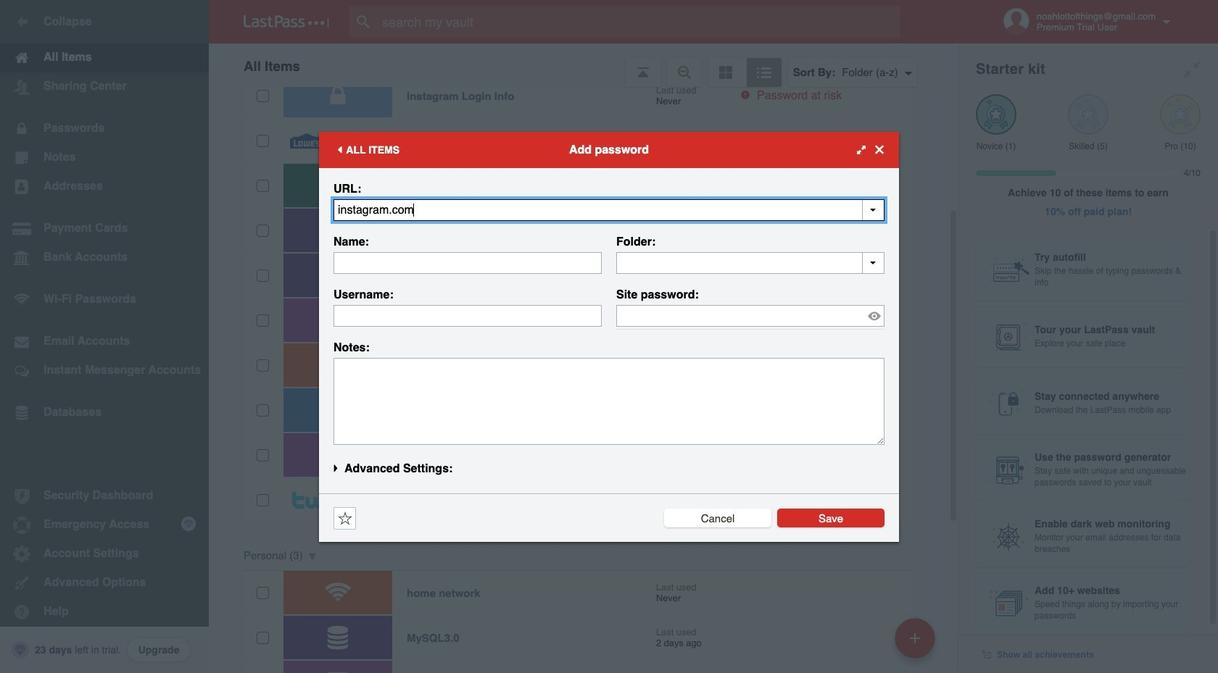 Task type: describe. For each thing, give the bounding box(es) containing it.
new item navigation
[[890, 614, 944, 674]]

vault options navigation
[[209, 44, 959, 87]]

main navigation navigation
[[0, 0, 209, 674]]

new item image
[[910, 634, 920, 644]]

Search search field
[[350, 6, 929, 38]]



Task type: locate. For each thing, give the bounding box(es) containing it.
lastpass image
[[244, 15, 329, 28]]

dialog
[[319, 132, 899, 542]]

None text field
[[334, 252, 602, 274], [617, 252, 885, 274], [334, 305, 602, 327], [334, 252, 602, 274], [617, 252, 885, 274], [334, 305, 602, 327]]

search my vault text field
[[350, 6, 929, 38]]

None text field
[[334, 199, 885, 221], [334, 358, 885, 445], [334, 199, 885, 221], [334, 358, 885, 445]]

None password field
[[617, 305, 885, 327]]



